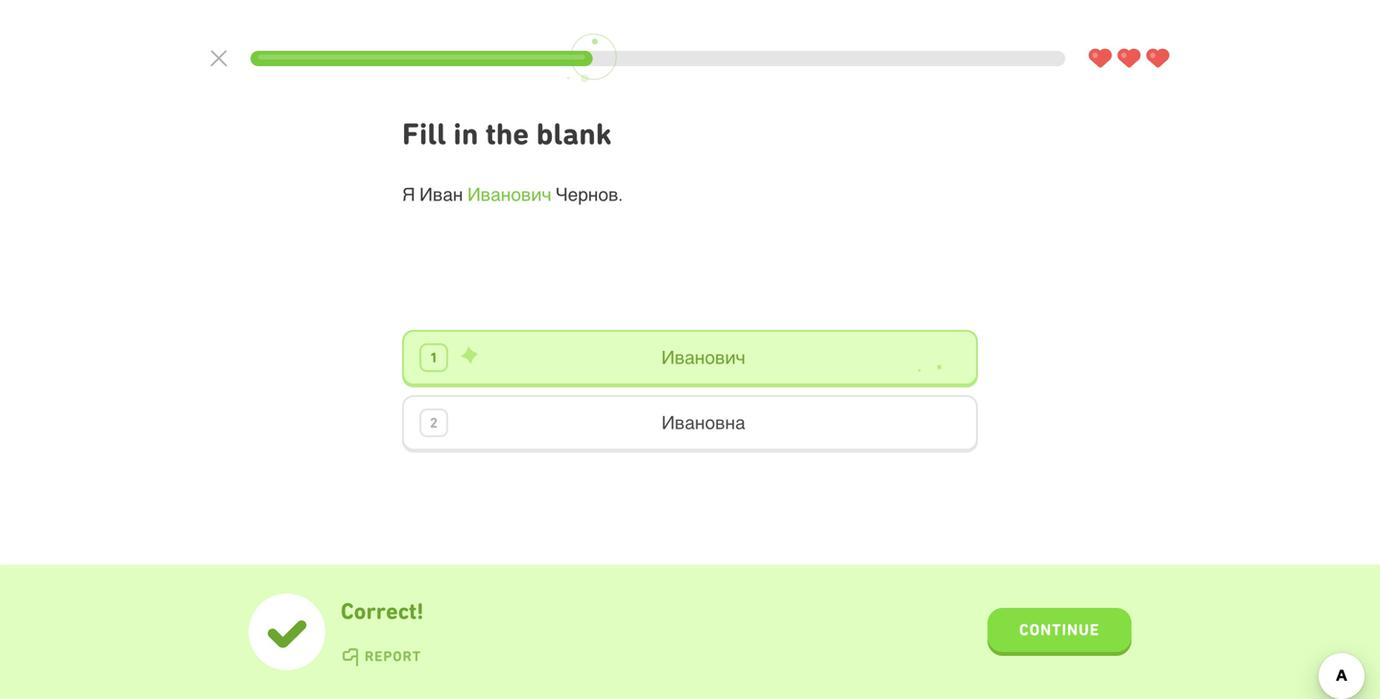 Task type: locate. For each thing, give the bounding box(es) containing it.
1 horizontal spatial о
[[598, 184, 608, 205]]

0 horizontal spatial о
[[511, 184, 521, 205]]

иванович
[[662, 348, 746, 368]]

2
[[430, 415, 438, 431]]

1 horizontal spatial а
[[491, 184, 501, 205]]

1 и from the left
[[420, 184, 433, 205]]

и down in
[[468, 184, 481, 205]]

0 horizontal spatial и
[[420, 184, 433, 205]]

continue button
[[988, 609, 1132, 657]]

о left .
[[598, 184, 608, 205]]

1 horizontal spatial н
[[501, 184, 511, 205]]

3 н from the left
[[588, 184, 598, 205]]

а
[[443, 184, 453, 205], [491, 184, 501, 205]]

0 horizontal spatial а
[[443, 184, 453, 205]]

в right "я"
[[433, 184, 443, 205]]

а left и
[[491, 184, 501, 205]]

0 horizontal spatial н
[[453, 184, 463, 205]]

fill
[[402, 116, 446, 152]]

о
[[511, 184, 521, 205], [598, 184, 608, 205]]

в left и
[[481, 184, 491, 205]]

в right р
[[608, 184, 618, 205]]

1 в from the left
[[433, 184, 443, 205]]

2 horizontal spatial н
[[588, 184, 598, 205]]

н
[[453, 184, 463, 205], [501, 184, 511, 205], [588, 184, 598, 205]]

1 н from the left
[[453, 184, 463, 205]]

н right е
[[588, 184, 598, 205]]

continue
[[1019, 621, 1100, 640]]

в left ч
[[521, 184, 531, 205]]

2 и from the left
[[468, 184, 481, 205]]

in
[[453, 116, 479, 152]]

и right "я"
[[420, 184, 433, 205]]

в
[[433, 184, 443, 205], [481, 184, 491, 205], [521, 184, 531, 205], [608, 184, 618, 205]]

и
[[420, 184, 433, 205], [468, 184, 481, 205]]

н right "я"
[[453, 184, 463, 205]]

и
[[531, 184, 542, 205]]

е
[[568, 184, 578, 205]]

progress bar
[[251, 51, 1065, 66]]

2 н from the left
[[501, 184, 511, 205]]

1 horizontal spatial и
[[468, 184, 481, 205]]

2 о from the left
[[598, 184, 608, 205]]

о left и
[[511, 184, 521, 205]]

н left и
[[501, 184, 511, 205]]

None radio
[[402, 330, 978, 388], [402, 395, 978, 453], [402, 330, 978, 388], [402, 395, 978, 453]]

1 а from the left
[[443, 184, 453, 205]]

ч
[[542, 184, 552, 205]]

а right "я"
[[443, 184, 453, 205]]



Task type: describe. For each thing, give the bounding box(es) containing it.
1
[[430, 349, 438, 366]]

н for ч
[[588, 184, 598, 205]]

correct!
[[341, 598, 424, 625]]

ч
[[556, 184, 568, 205]]

1 о from the left
[[511, 184, 521, 205]]

р
[[578, 184, 588, 205]]

и в а н и в а н о в и ч
[[420, 184, 552, 205]]

.
[[618, 184, 623, 205]]

report button
[[341, 648, 421, 668]]

blank
[[536, 116, 612, 152]]

3 в from the left
[[521, 184, 531, 205]]

fill in the blank
[[402, 116, 612, 152]]

4 в from the left
[[608, 184, 618, 205]]

н for и
[[453, 184, 463, 205]]

2 а from the left
[[491, 184, 501, 205]]

report
[[365, 648, 421, 665]]

я
[[402, 184, 415, 205]]

the
[[486, 116, 529, 152]]

2 в from the left
[[481, 184, 491, 205]]

ивановна
[[662, 413, 746, 434]]

choice option group
[[402, 330, 978, 453]]

ч е р н о в .
[[556, 184, 623, 205]]



Task type: vqa. For each thing, say whether or not it's contained in the screenshot.
Иванович
yes



